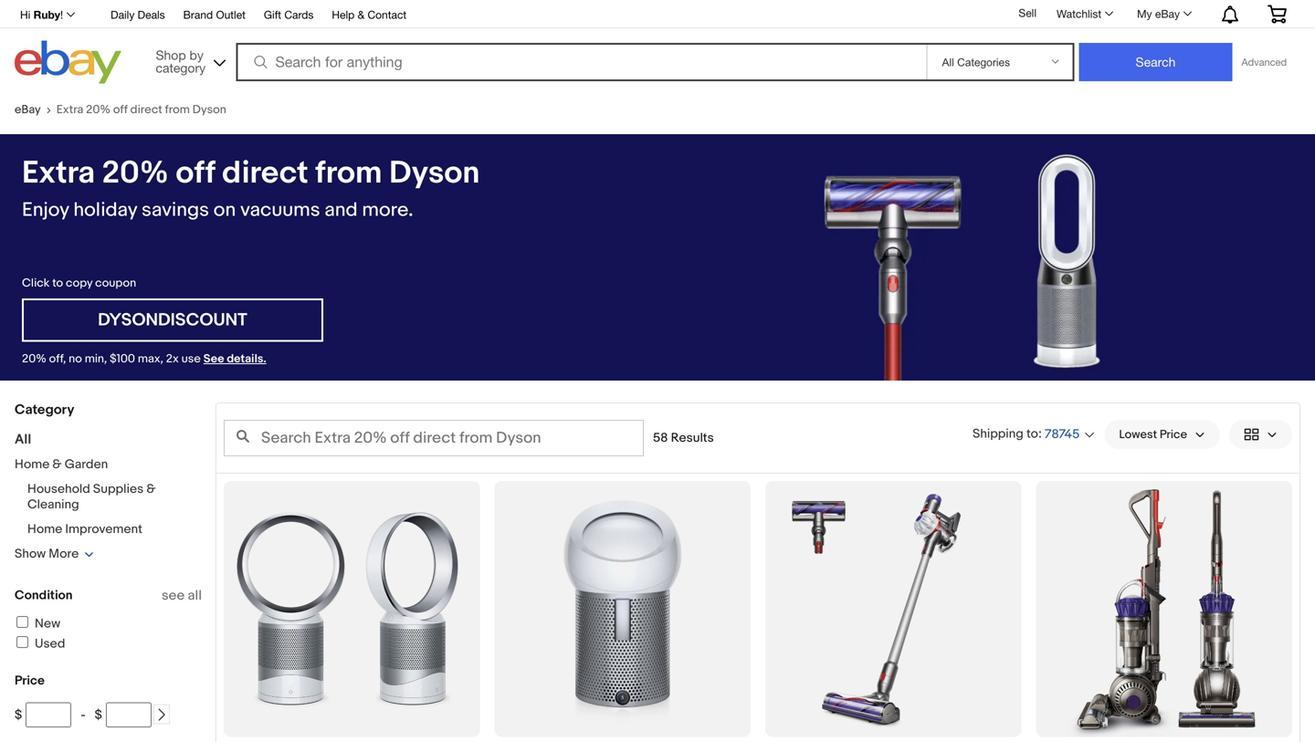 Task type: describe. For each thing, give the bounding box(es) containing it.
dyson ball animal pro upright vacuum | purple | certified refurbished image
[[1036, 481, 1292, 737]]

gift cards link
[[264, 5, 314, 26]]

shop
[[156, 47, 186, 63]]

household
[[27, 482, 90, 497]]

dysondiscount button
[[22, 299, 323, 342]]

sell link
[[1011, 7, 1045, 19]]

20% for extra 20% off direct from dyson
[[86, 103, 110, 117]]

daily
[[111, 8, 135, 21]]

see
[[162, 588, 185, 604]]

home improvement link
[[27, 522, 142, 537]]

20% off, no min, $100 max, 2x use see details.
[[22, 352, 266, 366]]

copy
[[66, 276, 92, 290]]

extra 20% off direct from dyson main content
[[0, 89, 1315, 743]]

brand
[[183, 8, 213, 21]]

0 vertical spatial home
[[15, 457, 50, 473]]

dyson for extra 20% off direct from dyson
[[192, 103, 226, 117]]

20% for extra 20% off direct from dyson enjoy holiday savings on vacuums and more.
[[102, 154, 169, 192]]

cards
[[284, 8, 314, 21]]

ruby
[[33, 8, 60, 21]]

58
[[653, 431, 668, 446]]

new link
[[14, 616, 60, 632]]

$ for minimum value text field
[[15, 708, 22, 723]]

shop by category button
[[147, 41, 230, 80]]

use
[[181, 352, 201, 366]]

daily deals
[[111, 8, 165, 21]]

to for copy
[[52, 276, 63, 290]]

Maximum Value text field
[[106, 703, 151, 728]]

more
[[49, 547, 79, 562]]

max,
[[138, 352, 163, 366]]

lowest price
[[1119, 428, 1187, 442]]

used link
[[14, 637, 65, 652]]

extra 20% off direct from dyson
[[56, 103, 226, 117]]

2 vertical spatial 20%
[[22, 352, 46, 366]]

improvement
[[65, 522, 142, 537]]

$ for maximum value text field
[[95, 708, 102, 723]]

watchlist link
[[1047, 3, 1122, 25]]

enjoy
[[22, 198, 69, 222]]

ebay inside extra 20% off direct from dyson main content
[[15, 103, 41, 117]]

household supplies & cleaning link
[[27, 482, 156, 513]]

2 vertical spatial &
[[146, 482, 156, 497]]

Minimum Value text field
[[26, 703, 71, 728]]

hi ruby !
[[20, 8, 63, 21]]

extra for extra 20% off direct from dyson enjoy holiday savings on vacuums and more.
[[22, 154, 95, 192]]

gift cards
[[264, 8, 314, 21]]

dyson v7 allergy cordless hepa vacuum | certified refurbished image
[[765, 481, 1022, 737]]

see all button
[[162, 588, 202, 604]]

1 vertical spatial home
[[27, 522, 62, 537]]

coupon
[[95, 276, 136, 290]]

help & contact link
[[332, 5, 407, 26]]

shipping to : 78745
[[973, 427, 1080, 442]]

dyson for extra 20% off direct from dyson enjoy holiday savings on vacuums and more.
[[389, 154, 480, 192]]

supplies
[[93, 482, 144, 497]]

lowest
[[1119, 428, 1157, 442]]

account navigation
[[10, 0, 1301, 28]]

category
[[15, 402, 74, 418]]

daily deals link
[[111, 5, 165, 26]]

used
[[35, 637, 65, 652]]

deals
[[138, 8, 165, 21]]

off,
[[49, 352, 66, 366]]

help
[[332, 8, 355, 21]]

ebay inside account 'navigation'
[[1155, 7, 1180, 20]]

dyson bp01 pure cool me personal air purifier fan | certified refurbished image
[[495, 481, 751, 737]]

cleaning
[[27, 497, 79, 513]]

more.
[[362, 198, 413, 222]]

help & contact
[[332, 8, 407, 21]]

& for home
[[52, 457, 62, 473]]

my
[[1137, 7, 1152, 20]]

my ebay
[[1137, 7, 1180, 20]]

:
[[1038, 427, 1042, 442]]

advanced
[[1242, 56, 1287, 68]]

home & garden link
[[15, 457, 108, 473]]

2x
[[166, 352, 179, 366]]

outlet
[[216, 8, 246, 21]]

advanced link
[[1232, 44, 1296, 80]]

$100
[[110, 352, 135, 366]]

hi
[[20, 8, 30, 21]]

your shopping cart image
[[1267, 5, 1288, 23]]

holiday
[[73, 198, 137, 222]]

submit price range image
[[155, 709, 168, 722]]

& for help
[[358, 8, 365, 21]]

direct for extra 20% off direct from dyson enjoy holiday savings on vacuums and more.
[[222, 154, 308, 192]]

my ebay link
[[1127, 3, 1200, 25]]



Task type: vqa. For each thing, say whether or not it's contained in the screenshot.
Lowest Price
yes



Task type: locate. For each thing, give the bounding box(es) containing it.
shop by category
[[156, 47, 206, 75]]

dyson inside extra 20% off direct from dyson enjoy holiday savings on vacuums and more.
[[389, 154, 480, 192]]

and
[[325, 198, 358, 222]]

1 vertical spatial price
[[15, 674, 45, 689]]

direct for extra 20% off direct from dyson
[[130, 103, 162, 117]]

dyson down category
[[192, 103, 226, 117]]

ebay link
[[15, 103, 56, 117]]

brand outlet link
[[183, 5, 246, 26]]

1 vertical spatial off
[[176, 154, 215, 192]]

0 vertical spatial direct
[[130, 103, 162, 117]]

results
[[671, 431, 714, 446]]

0 vertical spatial &
[[358, 8, 365, 21]]

$ right -
[[95, 708, 102, 723]]

watchlist
[[1057, 7, 1102, 20]]

1 vertical spatial from
[[315, 154, 382, 192]]

extra
[[56, 103, 83, 117], [22, 154, 95, 192]]

0 vertical spatial extra
[[56, 103, 83, 117]]

new
[[35, 616, 60, 632]]

-
[[81, 708, 85, 723]]

details.
[[227, 352, 266, 366]]

0 vertical spatial price
[[1160, 428, 1187, 442]]

58 results
[[653, 431, 714, 446]]

$ left minimum value text field
[[15, 708, 22, 723]]

price right lowest
[[1160, 428, 1187, 442]]

Search for anything text field
[[239, 45, 923, 79]]

20% up holiday
[[102, 154, 169, 192]]

extra 20% off direct from dyson enjoy holiday savings on vacuums and more.
[[22, 154, 480, 222]]

direct down category
[[130, 103, 162, 117]]

to for :
[[1027, 427, 1038, 442]]

none submit inside shop by category banner
[[1079, 43, 1232, 81]]

& inside account 'navigation'
[[358, 8, 365, 21]]

home down all
[[15, 457, 50, 473]]

20%
[[86, 103, 110, 117], [102, 154, 169, 192], [22, 352, 46, 366]]

lowest price button
[[1104, 420, 1220, 449]]

0 vertical spatial 20%
[[86, 103, 110, 117]]

dyson up more.
[[389, 154, 480, 192]]

& right "help"
[[358, 8, 365, 21]]

click to copy coupon
[[22, 276, 136, 290]]

ebay
[[1155, 7, 1180, 20], [15, 103, 41, 117]]

from
[[165, 103, 190, 117], [315, 154, 382, 192]]

0 horizontal spatial from
[[165, 103, 190, 117]]

condition
[[15, 588, 73, 604]]

see
[[203, 352, 224, 366]]

dyson
[[192, 103, 226, 117], [389, 154, 480, 192]]

from down category
[[165, 103, 190, 117]]

1 vertical spatial to
[[1027, 427, 1038, 442]]

& up household
[[52, 457, 62, 473]]

1 horizontal spatial $
[[95, 708, 102, 723]]

direct inside extra 20% off direct from dyson enjoy holiday savings on vacuums and more.
[[222, 154, 308, 192]]

!
[[60, 8, 63, 21]]

0 horizontal spatial $
[[15, 708, 22, 723]]

2 $ from the left
[[95, 708, 102, 723]]

to left "copy" on the top of the page
[[52, 276, 63, 290]]

show
[[15, 547, 46, 562]]

home
[[15, 457, 50, 473], [27, 522, 62, 537]]

1 horizontal spatial ebay
[[1155, 7, 1180, 20]]

New checkbox
[[16, 616, 28, 628]]

direct up vacuums
[[222, 154, 308, 192]]

price down used link
[[15, 674, 45, 689]]

savings
[[142, 198, 209, 222]]

0 vertical spatial from
[[165, 103, 190, 117]]

1 vertical spatial dyson
[[389, 154, 480, 192]]

0 horizontal spatial ebay
[[15, 103, 41, 117]]

Used checkbox
[[16, 637, 28, 648]]

1 vertical spatial 20%
[[102, 154, 169, 192]]

0 vertical spatial ebay
[[1155, 7, 1180, 20]]

see all
[[162, 588, 202, 604]]

20% inside extra 20% off direct from dyson enjoy holiday savings on vacuums and more.
[[102, 154, 169, 192]]

20% left off,
[[22, 352, 46, 366]]

1 horizontal spatial &
[[146, 482, 156, 497]]

0 horizontal spatial off
[[113, 103, 128, 117]]

contact
[[368, 8, 407, 21]]

garden
[[65, 457, 108, 473]]

extra inside extra 20% off direct from dyson enjoy holiday savings on vacuums and more.
[[22, 154, 95, 192]]

click
[[22, 276, 50, 290]]

0 horizontal spatial to
[[52, 276, 63, 290]]

2 horizontal spatial &
[[358, 8, 365, 21]]

show more
[[15, 547, 79, 562]]

$
[[15, 708, 22, 723], [95, 708, 102, 723]]

min,
[[85, 352, 107, 366]]

1 horizontal spatial direct
[[222, 154, 308, 192]]

from for extra 20% off direct from dyson enjoy holiday savings on vacuums and more.
[[315, 154, 382, 192]]

all
[[15, 432, 31, 448]]

0 horizontal spatial price
[[15, 674, 45, 689]]

category
[[156, 60, 206, 75]]

1 horizontal spatial to
[[1027, 427, 1038, 442]]

0 vertical spatial to
[[52, 276, 63, 290]]

show more button
[[15, 547, 94, 562]]

all
[[188, 588, 202, 604]]

1 horizontal spatial price
[[1160, 428, 1187, 442]]

shop by category banner
[[10, 0, 1301, 89]]

1 $ from the left
[[15, 708, 22, 723]]

to
[[52, 276, 63, 290], [1027, 427, 1038, 442]]

0 horizontal spatial &
[[52, 457, 62, 473]]

price
[[1160, 428, 1187, 442], [15, 674, 45, 689]]

off for extra 20% off direct from dyson enjoy holiday savings on vacuums and more.
[[176, 154, 215, 192]]

Enter your search keyword text field
[[224, 420, 644, 457]]

direct
[[130, 103, 162, 117], [222, 154, 308, 192]]

from for extra 20% off direct from dyson
[[165, 103, 190, 117]]

on
[[214, 198, 236, 222]]

1 vertical spatial &
[[52, 457, 62, 473]]

home & garden household supplies & cleaning home improvement
[[15, 457, 156, 537]]

off inside extra 20% off direct from dyson enjoy holiday savings on vacuums and more.
[[176, 154, 215, 192]]

& right supplies
[[146, 482, 156, 497]]

sell
[[1019, 7, 1037, 19]]

gift
[[264, 8, 281, 21]]

no
[[69, 352, 82, 366]]

from inside extra 20% off direct from dyson enjoy holiday savings on vacuums and more.
[[315, 154, 382, 192]]

None submit
[[1079, 43, 1232, 81]]

extra for extra 20% off direct from dyson
[[56, 103, 83, 117]]

brand outlet
[[183, 8, 246, 21]]

to left 78745
[[1027, 427, 1038, 442]]

1 vertical spatial extra
[[22, 154, 95, 192]]

78745
[[1045, 427, 1080, 442]]

to inside "shipping to : 78745"
[[1027, 427, 1038, 442]]

home up show more on the left of the page
[[27, 522, 62, 537]]

price inside dropdown button
[[1160, 428, 1187, 442]]

&
[[358, 8, 365, 21], [52, 457, 62, 473], [146, 482, 156, 497]]

off
[[113, 103, 128, 117], [176, 154, 215, 192]]

dyson dp01 pure cool link desk air purifier & fan | certified refurbished image
[[224, 481, 480, 737]]

1 vertical spatial ebay
[[15, 103, 41, 117]]

0 vertical spatial off
[[113, 103, 128, 117]]

0 horizontal spatial direct
[[130, 103, 162, 117]]

shipping
[[973, 427, 1024, 442]]

1 horizontal spatial off
[[176, 154, 215, 192]]

0 horizontal spatial dyson
[[192, 103, 226, 117]]

dysondiscount
[[98, 310, 247, 331]]

vacuums
[[240, 198, 320, 222]]

0 vertical spatial dyson
[[192, 103, 226, 117]]

1 horizontal spatial dyson
[[389, 154, 480, 192]]

from up "and"
[[315, 154, 382, 192]]

view: gallery view image
[[1244, 425, 1278, 444]]

1 vertical spatial direct
[[222, 154, 308, 192]]

20% right ebay link
[[86, 103, 110, 117]]

1 horizontal spatial from
[[315, 154, 382, 192]]

by
[[190, 47, 204, 63]]

off for extra 20% off direct from dyson
[[113, 103, 128, 117]]



